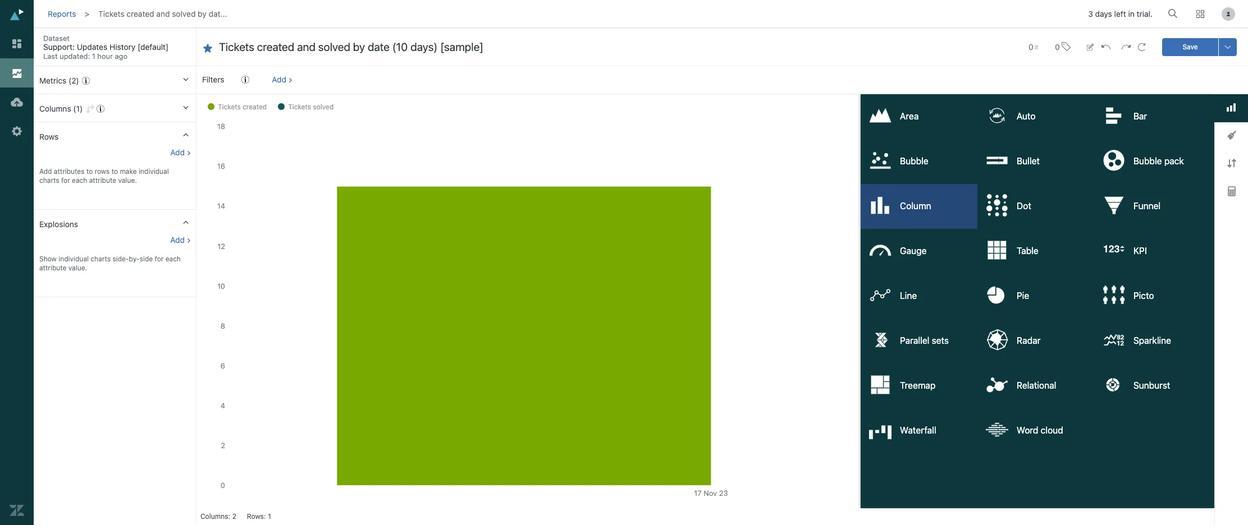 Task type: describe. For each thing, give the bounding box(es) containing it.
by-
[[129, 255, 140, 263]]

bubble for bubble pack
[[1134, 156, 1162, 166]]

sunburst
[[1134, 381, 1170, 391]]

calc image
[[1228, 187, 1236, 197]]

value. inside show individual charts side-by-side for each attribute value.
[[68, 264, 87, 272]]

table
[[1017, 246, 1039, 256]]

1 inside dataset support: updates history [default] last updated: 1 hour ago
[[92, 52, 95, 61]]

tickets solved
[[288, 103, 334, 111]]

filters
[[202, 75, 224, 84]]

1 horizontal spatial open in-app guide image
[[97, 105, 104, 113]]

each inside show individual charts side-by-side for each attribute value.
[[165, 255, 181, 263]]

support:
[[43, 42, 75, 52]]

area
[[900, 111, 919, 121]]

dataset
[[43, 34, 70, 43]]

combined shape image
[[1227, 131, 1236, 140]]

created for tickets created and solved by dat...
[[127, 9, 154, 18]]

relational
[[1017, 381, 1057, 391]]

(2)
[[69, 76, 79, 85]]

metrics (2)
[[39, 76, 79, 85]]

radar
[[1017, 336, 1041, 346]]

left
[[1114, 9, 1126, 19]]

bubble for bubble
[[900, 156, 929, 166]]

and
[[156, 9, 170, 18]]

0 for 0 button
[[1055, 42, 1060, 51]]

dashboard image
[[10, 37, 24, 51]]

2
[[232, 513, 236, 521]]

tickets for tickets created
[[218, 103, 241, 111]]

show individual charts side-by-side for each attribute value.
[[39, 255, 181, 272]]

updates
[[77, 42, 107, 52]]

dot
[[1017, 201, 1031, 211]]

in
[[1128, 9, 1135, 19]]

trial.
[[1137, 9, 1153, 19]]

attribute inside add attributes to rows to make individual charts for each attribute value.
[[89, 176, 116, 185]]

save
[[1183, 42, 1198, 51]]

charts inside add attributes to rows to make individual charts for each attribute value.
[[39, 176, 59, 185]]

attributes
[[54, 167, 85, 176]]

dataset support: updates history [default] last updated: 1 hour ago
[[43, 34, 169, 61]]

show
[[39, 255, 57, 263]]

sets
[[932, 336, 949, 346]]

reports image
[[10, 66, 24, 80]]

sparkline
[[1134, 336, 1171, 346]]

0 for 0 dropdown button
[[1029, 42, 1034, 51]]

metrics
[[39, 76, 66, 85]]

for inside show individual charts side-by-side for each attribute value.
[[155, 255, 164, 263]]

auto
[[1017, 111, 1036, 121]]

zendesk products image
[[1197, 10, 1205, 18]]

0 button
[[1050, 35, 1076, 59]]

individual inside add attributes to rows to make individual charts for each attribute value.
[[139, 167, 169, 176]]

datasets image
[[10, 95, 24, 110]]

tickets for tickets created and solved by dat...
[[98, 9, 124, 18]]

2 to from the left
[[112, 167, 118, 176]]

columns: 2
[[200, 513, 236, 521]]

gauge
[[900, 246, 927, 256]]

ago
[[115, 52, 128, 61]]

3
[[1088, 9, 1093, 19]]

last
[[43, 52, 58, 61]]

individual inside show individual charts side-by-side for each attribute value.
[[59, 255, 89, 263]]

1 vertical spatial 1
[[268, 513, 271, 521]]

rows
[[95, 167, 110, 176]]

bubble pack
[[1134, 156, 1184, 166]]

arrows image
[[1227, 159, 1236, 168]]

3 days left in trial.
[[1088, 9, 1153, 19]]

side
[[140, 255, 153, 263]]

word
[[1017, 426, 1039, 436]]

add inside add attributes to rows to make individual charts for each attribute value.
[[39, 167, 52, 176]]

by
[[198, 9, 207, 18]]

rows:
[[247, 513, 266, 521]]



Task type: locate. For each thing, give the bounding box(es) containing it.
1 horizontal spatial 0
[[1055, 42, 1060, 51]]

1
[[92, 52, 95, 61], [268, 513, 271, 521]]

0 horizontal spatial individual
[[59, 255, 89, 263]]

1 horizontal spatial 1
[[268, 513, 271, 521]]

attribute down the rows
[[89, 176, 116, 185]]

tickets
[[98, 9, 124, 18], [218, 103, 241, 111], [288, 103, 311, 111]]

each right the side
[[165, 255, 181, 263]]

0 vertical spatial 1
[[92, 52, 95, 61]]

0 horizontal spatial for
[[61, 176, 70, 185]]

1 0 from the left
[[1029, 42, 1034, 51]]

waterfall
[[900, 426, 936, 436]]

attribute
[[89, 176, 116, 185], [39, 264, 66, 272]]

0 horizontal spatial tickets
[[98, 9, 124, 18]]

save button
[[1162, 38, 1219, 56]]

0 horizontal spatial solved
[[172, 9, 196, 18]]

value. inside add attributes to rows to make individual charts for each attribute value.
[[118, 176, 137, 185]]

Search... field
[[1170, 5, 1181, 22]]

created
[[127, 9, 154, 18], [243, 103, 267, 111]]

for down attributes
[[61, 176, 70, 185]]

1 vertical spatial individual
[[59, 255, 89, 263]]

for inside add attributes to rows to make individual charts for each attribute value.
[[61, 176, 70, 185]]

to right the rows
[[112, 167, 118, 176]]

1 horizontal spatial individual
[[139, 167, 169, 176]]

rows
[[39, 132, 59, 142]]

columns
[[39, 104, 71, 113]]

0 left 0 button
[[1029, 42, 1034, 51]]

each down attributes
[[72, 176, 87, 185]]

charts down attributes
[[39, 176, 59, 185]]

line
[[900, 291, 917, 301]]

hour
[[97, 52, 113, 61]]

each inside add attributes to rows to make individual charts for each attribute value.
[[72, 176, 87, 185]]

1 vertical spatial for
[[155, 255, 164, 263]]

admin image
[[10, 124, 24, 139]]

1 horizontal spatial for
[[155, 255, 164, 263]]

1 left hour
[[92, 52, 95, 61]]

1 vertical spatial charts
[[91, 255, 111, 263]]

bar
[[1134, 111, 1147, 121]]

columns:
[[200, 513, 230, 521]]

open in-app guide image right (2)
[[82, 77, 90, 85]]

graph image
[[1227, 103, 1236, 112]]

0 button
[[1024, 36, 1043, 58]]

0 horizontal spatial open in-app guide image
[[82, 77, 90, 85]]

value. down make
[[118, 176, 137, 185]]

open in-app guide image up tickets created at top left
[[241, 76, 249, 84]]

columns (1)
[[39, 104, 83, 113]]

0 horizontal spatial value.
[[68, 264, 87, 272]]

add
[[272, 75, 286, 84], [170, 148, 185, 157], [39, 167, 52, 176], [170, 235, 185, 245]]

dat...
[[209, 9, 227, 18]]

1 horizontal spatial charts
[[91, 255, 111, 263]]

open in-app guide image right (1)
[[97, 105, 104, 113]]

(1)
[[73, 104, 83, 113]]

1 vertical spatial value.
[[68, 264, 87, 272]]

2 horizontal spatial open in-app guide image
[[241, 76, 249, 84]]

reports
[[48, 9, 76, 18]]

0 vertical spatial value.
[[118, 176, 137, 185]]

0 vertical spatial each
[[72, 176, 87, 185]]

charts inside show individual charts side-by-side for each attribute value.
[[91, 255, 111, 263]]

make
[[120, 167, 137, 176]]

bubble left pack
[[1134, 156, 1162, 166]]

charts left side-
[[91, 255, 111, 263]]

1 horizontal spatial created
[[243, 103, 267, 111]]

value.
[[118, 176, 137, 185], [68, 264, 87, 272]]

explosions
[[39, 220, 78, 229]]

0 inside button
[[1055, 42, 1060, 51]]

0 vertical spatial solved
[[172, 9, 196, 18]]

1 vertical spatial attribute
[[39, 264, 66, 272]]

cloud
[[1041, 426, 1063, 436]]

each
[[72, 176, 87, 185], [165, 255, 181, 263]]

1 vertical spatial each
[[165, 255, 181, 263]]

0 vertical spatial charts
[[39, 176, 59, 185]]

open in-app guide image
[[241, 76, 249, 84], [82, 77, 90, 85], [97, 105, 104, 113]]

for right the side
[[155, 255, 164, 263]]

0 horizontal spatial 0
[[1029, 42, 1034, 51]]

zendesk image
[[10, 504, 24, 518]]

0 horizontal spatial to
[[86, 167, 93, 176]]

individual
[[139, 167, 169, 176], [59, 255, 89, 263]]

for
[[61, 176, 70, 185], [155, 255, 164, 263]]

word cloud
[[1017, 426, 1063, 436]]

None text field
[[219, 40, 1006, 55]]

0 horizontal spatial each
[[72, 176, 87, 185]]

rows: 1
[[247, 513, 271, 521]]

individual right show
[[59, 255, 89, 263]]

tickets for tickets solved
[[288, 103, 311, 111]]

bullet
[[1017, 156, 1040, 166]]

0 inside dropdown button
[[1029, 42, 1034, 51]]

history
[[109, 42, 135, 52]]

attribute down show
[[39, 264, 66, 272]]

side-
[[113, 255, 129, 263]]

other options image
[[1224, 42, 1233, 51]]

0 right 0 dropdown button
[[1055, 42, 1060, 51]]

pie
[[1017, 291, 1029, 301]]

created for tickets created
[[243, 103, 267, 111]]

add attributes to rows to make individual charts for each attribute value.
[[39, 167, 169, 185]]

treemap
[[900, 381, 936, 391]]

to left the rows
[[86, 167, 93, 176]]

tickets created and solved by dat...
[[98, 9, 227, 18]]

updated:
[[60, 52, 90, 61]]

solved
[[172, 9, 196, 18], [313, 103, 334, 111]]

0
[[1029, 42, 1034, 51], [1055, 42, 1060, 51]]

1 horizontal spatial tickets
[[218, 103, 241, 111]]

parallel
[[900, 336, 930, 346]]

column
[[900, 201, 931, 211]]

2 0 from the left
[[1055, 42, 1060, 51]]

value. down explosions
[[68, 264, 87, 272]]

kpi
[[1134, 246, 1147, 256]]

to
[[86, 167, 93, 176], [112, 167, 118, 176]]

individual right make
[[139, 167, 169, 176]]

pack
[[1165, 156, 1184, 166]]

0 vertical spatial for
[[61, 176, 70, 185]]

1 right rows:
[[268, 513, 271, 521]]

0 vertical spatial attribute
[[89, 176, 116, 185]]

charts
[[39, 176, 59, 185], [91, 255, 111, 263]]

1 horizontal spatial to
[[112, 167, 118, 176]]

parallel sets
[[900, 336, 949, 346]]

2 horizontal spatial tickets
[[288, 103, 311, 111]]

0 horizontal spatial 1
[[92, 52, 95, 61]]

1 vertical spatial solved
[[313, 103, 334, 111]]

funnel
[[1134, 201, 1161, 211]]

bubble
[[900, 156, 929, 166], [1134, 156, 1162, 166]]

2 bubble from the left
[[1134, 156, 1162, 166]]

0 horizontal spatial charts
[[39, 176, 59, 185]]

0 vertical spatial created
[[127, 9, 154, 18]]

1 horizontal spatial each
[[165, 255, 181, 263]]

tickets created
[[218, 103, 267, 111]]

0 horizontal spatial created
[[127, 9, 154, 18]]

[default]
[[138, 42, 169, 52]]

1 horizontal spatial value.
[[118, 176, 137, 185]]

0 horizontal spatial bubble
[[900, 156, 929, 166]]

1 vertical spatial created
[[243, 103, 267, 111]]

arrow right14 image
[[186, 37, 197, 47]]

1 horizontal spatial bubble
[[1134, 156, 1162, 166]]

days
[[1095, 9, 1112, 19]]

1 horizontal spatial solved
[[313, 103, 334, 111]]

1 bubble from the left
[[900, 156, 929, 166]]

bubble up column
[[900, 156, 929, 166]]

0 vertical spatial individual
[[139, 167, 169, 176]]

1 horizontal spatial attribute
[[89, 176, 116, 185]]

attribute inside show individual charts side-by-side for each attribute value.
[[39, 264, 66, 272]]

save group
[[1162, 38, 1237, 56]]

picto
[[1134, 291, 1154, 301]]

1 to from the left
[[86, 167, 93, 176]]

0 horizontal spatial attribute
[[39, 264, 66, 272]]



Task type: vqa. For each thing, say whether or not it's contained in the screenshot.
2nd close2 icon from the bottom of the page
no



